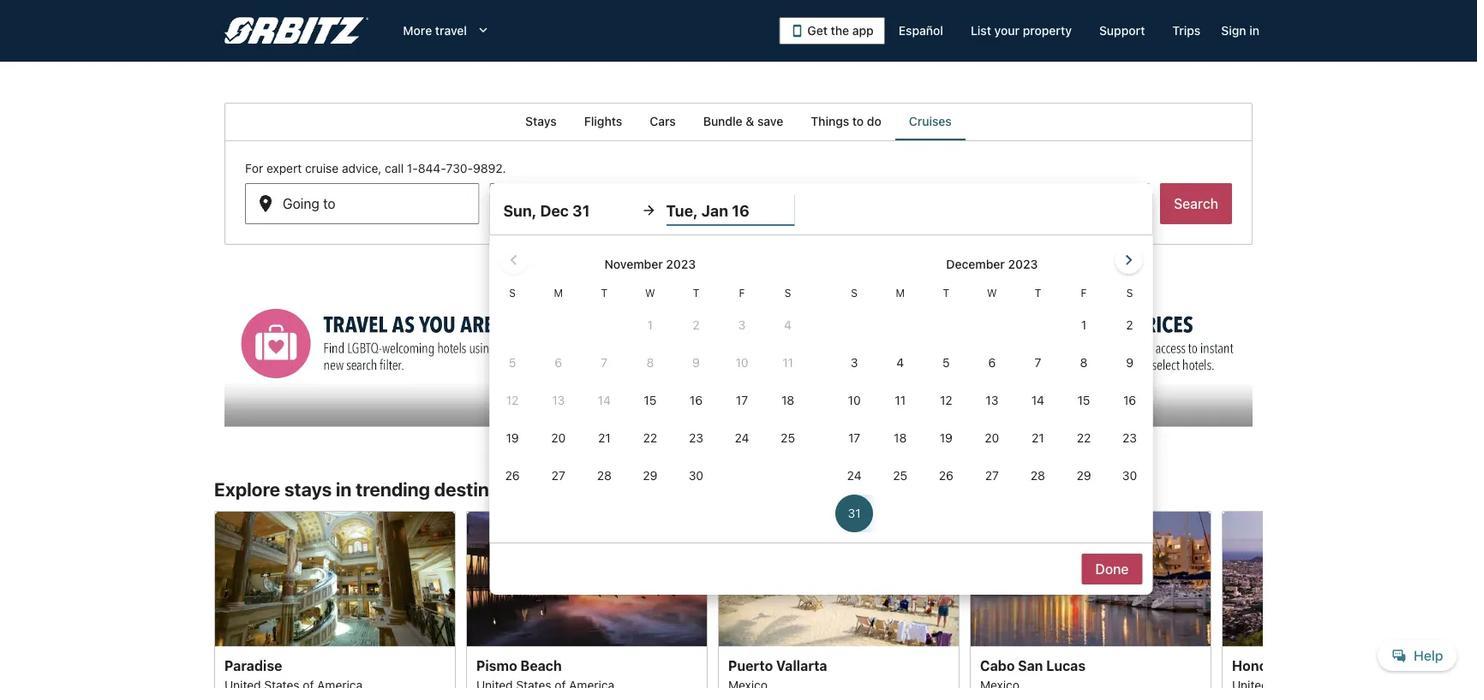 Task type: locate. For each thing, give the bounding box(es) containing it.
get the app
[[807, 24, 874, 38]]

sun, dec 31 button
[[503, 195, 632, 226]]

2 f from the left
[[1081, 287, 1087, 299]]

things to do link
[[797, 103, 895, 141]]

november 2023
[[605, 257, 696, 272]]

1 horizontal spatial 2023
[[1008, 257, 1038, 272]]

16 right -
[[609, 203, 624, 219]]

tab list containing stays
[[224, 103, 1253, 141]]

in
[[1249, 24, 1260, 38], [336, 479, 352, 501]]

t down december 2023
[[1035, 287, 1041, 299]]

previous month image
[[503, 250, 524, 271]]

1 horizontal spatial m
[[896, 287, 905, 299]]

s
[[509, 287, 516, 299], [785, 287, 791, 299], [851, 287, 858, 299], [1126, 287, 1133, 299]]

t down november on the top of page
[[601, 287, 608, 299]]

1 vertical spatial in
[[336, 479, 352, 501]]

w for december
[[987, 287, 997, 299]]

0 horizontal spatial in
[[336, 479, 352, 501]]

stays link
[[512, 103, 570, 141]]

pismo beach
[[476, 658, 562, 674]]

0 horizontal spatial 2023
[[666, 257, 696, 272]]

jan
[[702, 201, 728, 220], [583, 203, 605, 219]]

list
[[971, 24, 991, 38]]

support
[[1099, 24, 1145, 38]]

m for december 2023
[[896, 287, 905, 299]]

jan right -
[[583, 203, 605, 219]]

tue, jan 16
[[666, 201, 749, 220]]

cars
[[650, 114, 676, 129]]

0 horizontal spatial w
[[645, 287, 655, 299]]

2023 right december
[[1008, 257, 1038, 272]]

0 vertical spatial in
[[1249, 24, 1260, 38]]

show previous card image
[[204, 597, 224, 618]]

dec 31 - jan 16
[[527, 203, 624, 219]]

1 t from the left
[[601, 287, 608, 299]]

in inside main content
[[336, 479, 352, 501]]

trips link
[[1159, 15, 1214, 46]]

next month image
[[1118, 250, 1139, 271]]

w down "november 2023" on the left of page
[[645, 287, 655, 299]]

in right stays
[[336, 479, 352, 501]]

4 t from the left
[[1035, 287, 1041, 299]]

w down december 2023
[[987, 287, 997, 299]]

get
[[807, 24, 828, 38]]

honolulu
[[1232, 658, 1292, 674]]

support link
[[1086, 15, 1159, 46]]

2 w from the left
[[987, 287, 997, 299]]

more travel button
[[389, 15, 505, 46]]

0 horizontal spatial m
[[554, 287, 563, 299]]

1 w from the left
[[645, 287, 655, 299]]

16 right tue,
[[732, 201, 749, 220]]

1 horizontal spatial in
[[1249, 24, 1260, 38]]

2023 right november on the top of page
[[666, 257, 696, 272]]

more travel
[[403, 24, 467, 38]]

cruises
[[909, 114, 952, 129]]

16
[[732, 201, 749, 220], [609, 203, 624, 219]]

in right "sign"
[[1249, 24, 1260, 38]]

jan right tue,
[[702, 201, 728, 220]]

orbitz logo image
[[224, 17, 369, 45]]

16 inside button
[[609, 203, 624, 219]]

1 s from the left
[[509, 287, 516, 299]]

1 horizontal spatial w
[[987, 287, 997, 299]]

puerto
[[728, 658, 773, 674]]

2023
[[666, 257, 696, 272], [1008, 257, 1038, 272]]

w
[[645, 287, 655, 299], [987, 287, 997, 299]]

stays
[[525, 114, 557, 129]]

0 horizontal spatial 16
[[609, 203, 624, 219]]

flights
[[584, 114, 622, 129]]

pismo beach featuring a sunset, views and tropical scenes image
[[466, 511, 708, 647]]

t down "november 2023" on the left of page
[[693, 287, 699, 299]]

&
[[746, 114, 754, 129]]

dec
[[540, 201, 569, 220], [527, 203, 552, 219]]

property
[[1023, 24, 1072, 38]]

t
[[601, 287, 608, 299], [693, 287, 699, 299], [943, 287, 949, 299], [1035, 287, 1041, 299]]

m
[[554, 287, 563, 299], [896, 287, 905, 299]]

cruise
[[305, 162, 339, 176]]

1 horizontal spatial 31
[[572, 201, 590, 220]]

-
[[574, 203, 580, 219]]

save
[[757, 114, 783, 129]]

more
[[403, 24, 432, 38]]

cruises link
[[895, 103, 965, 141]]

1 m from the left
[[554, 287, 563, 299]]

m for november 2023
[[554, 287, 563, 299]]

things to do
[[811, 114, 881, 129]]

1 horizontal spatial jan
[[702, 201, 728, 220]]

list your property
[[971, 24, 1072, 38]]

1 horizontal spatial 16
[[732, 201, 749, 220]]

sun,
[[503, 201, 537, 220]]

0 horizontal spatial jan
[[583, 203, 605, 219]]

1 horizontal spatial f
[[1081, 287, 1087, 299]]

puerto vallarta showing a beach, general coastal views and kayaking or canoeing image
[[718, 511, 960, 647]]

app
[[852, 24, 874, 38]]

1-
[[407, 162, 418, 176]]

2 m from the left
[[896, 287, 905, 299]]

tab list inside explore stays in trending destinations main content
[[224, 103, 1253, 141]]

show next card image
[[1253, 597, 1273, 618]]

1 2023 from the left
[[666, 257, 696, 272]]

tue,
[[666, 201, 698, 220]]

31 inside button
[[572, 201, 590, 220]]

1 f from the left
[[739, 287, 745, 299]]

expert
[[266, 162, 302, 176]]

0 horizontal spatial f
[[739, 287, 745, 299]]

0 horizontal spatial 31
[[556, 203, 570, 219]]

9892.
[[473, 162, 506, 176]]

beach
[[521, 658, 562, 674]]

search button
[[1160, 183, 1232, 224]]

t down december
[[943, 287, 949, 299]]

your
[[994, 24, 1020, 38]]

2 2023 from the left
[[1008, 257, 1038, 272]]

31
[[572, 201, 590, 220], [556, 203, 570, 219]]

4 s from the left
[[1126, 287, 1133, 299]]

f
[[739, 287, 745, 299], [1081, 287, 1087, 299]]

tab list
[[224, 103, 1253, 141]]

do
[[867, 114, 881, 129]]



Task type: describe. For each thing, give the bounding box(es) containing it.
2023 for december 2023
[[1008, 257, 1038, 272]]

makiki - lower punchbowl - tantalus showing landscape views, a sunset and a city image
[[1222, 511, 1463, 647]]

lucas
[[1046, 658, 1086, 674]]

dec inside dec 31 - jan 16 button
[[527, 203, 552, 219]]

marina cabo san lucas which includes a marina, a coastal town and night scenes image
[[970, 511, 1212, 647]]

stays
[[284, 479, 332, 501]]

explore stays in trending destinations
[[214, 479, 543, 501]]

bundle & save
[[703, 114, 783, 129]]

español
[[899, 24, 943, 38]]

trips
[[1172, 24, 1201, 38]]

december 2023
[[946, 257, 1038, 272]]

done
[[1095, 562, 1129, 578]]

2023 for november 2023
[[666, 257, 696, 272]]

sign in button
[[1214, 15, 1266, 46]]

paradise
[[224, 658, 282, 674]]

f for november 2023
[[739, 287, 745, 299]]

dec inside sun, dec 31 button
[[540, 201, 569, 220]]

cabo
[[980, 658, 1015, 674]]

flights link
[[570, 103, 636, 141]]

3 s from the left
[[851, 287, 858, 299]]

get the app link
[[779, 17, 885, 45]]

bundle
[[703, 114, 743, 129]]

call
[[385, 162, 404, 176]]

2 s from the left
[[785, 287, 791, 299]]

trending
[[356, 479, 430, 501]]

done button
[[1082, 554, 1142, 585]]

destinations
[[434, 479, 543, 501]]

search
[[1174, 196, 1218, 212]]

730-
[[446, 162, 473, 176]]

844-
[[418, 162, 446, 176]]

explore
[[214, 479, 280, 501]]

español button
[[885, 15, 957, 46]]

3 t from the left
[[943, 287, 949, 299]]

december
[[946, 257, 1005, 272]]

sign
[[1221, 24, 1246, 38]]

november
[[605, 257, 663, 272]]

explore stays in trending destinations main content
[[0, 103, 1477, 689]]

tue, jan 16 button
[[666, 195, 795, 226]]

sign in
[[1221, 24, 1260, 38]]

cars link
[[636, 103, 689, 141]]

16 inside button
[[732, 201, 749, 220]]

puerto vallarta
[[728, 658, 827, 674]]

san
[[1018, 658, 1043, 674]]

things
[[811, 114, 849, 129]]

31 inside button
[[556, 203, 570, 219]]

the
[[831, 24, 849, 38]]

jan inside button
[[702, 201, 728, 220]]

advice,
[[342, 162, 382, 176]]

pismo
[[476, 658, 517, 674]]

travel
[[435, 24, 467, 38]]

jan inside button
[[583, 203, 605, 219]]

dec 31 - jan 16 button
[[490, 183, 724, 224]]

w for november
[[645, 287, 655, 299]]

to
[[852, 114, 864, 129]]

f for december 2023
[[1081, 287, 1087, 299]]

download the app button image
[[790, 24, 804, 38]]

2 t from the left
[[693, 287, 699, 299]]

sun, dec 31
[[503, 201, 590, 220]]

in inside dropdown button
[[1249, 24, 1260, 38]]

bundle & save link
[[689, 103, 797, 141]]

for
[[245, 162, 263, 176]]

las vegas featuring interior views image
[[214, 511, 456, 647]]

for expert cruise advice, call 1-844-730-9892.
[[245, 162, 506, 176]]

cabo san lucas
[[980, 658, 1086, 674]]

list your property link
[[957, 15, 1086, 46]]

vallarta
[[776, 658, 827, 674]]



Task type: vqa. For each thing, say whether or not it's contained in the screenshot.
get
yes



